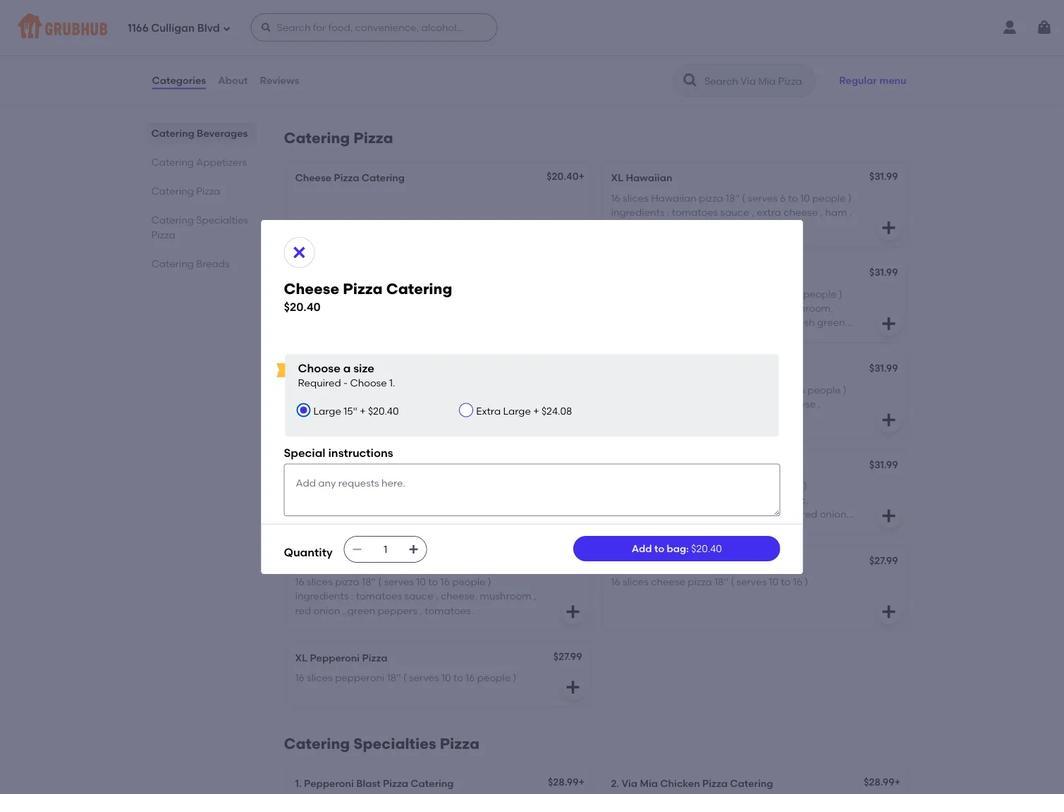 Task type: locate. For each thing, give the bounding box(es) containing it.
large left 15"
[[313, 405, 341, 417]]

slices down xl cheese pizza
[[623, 576, 649, 588]]

0 vertical spatial hawaiian
[[626, 172, 672, 184]]

tomatoes inside the 16 slices combination pizza 18'' serves ( 6 to 10 people ) ingredients : tomatoes sauce , salami linguica , mushroom,green peppers black olives and sausage .
[[397, 302, 444, 314]]

to
[[769, 65, 779, 77], [788, 192, 798, 204], [488, 288, 498, 300], [779, 288, 789, 300], [784, 384, 794, 396], [339, 398, 349, 410], [468, 480, 478, 492], [744, 480, 754, 492], [654, 542, 664, 554], [428, 576, 438, 588], [781, 576, 791, 588], [453, 672, 463, 684]]

cheese inside cheese pizza catering $20.40
[[284, 280, 339, 298]]

1 vertical spatial with
[[423, 384, 443, 396]]

peppers inside 16 slices pizza 18'' ( serves 10 to 16 people ) ingredients : tomatoes sauce , cheese, mushroom , red onion , green peppers , tomatoes.
[[378, 604, 417, 616]]

slices for 16 slices double pepperoni with extra cheese 18'' ( serves 10 to 16 people )
[[307, 384, 333, 396]]

1 vertical spatial peppers
[[378, 604, 417, 616]]

0 vertical spatial extra
[[757, 206, 781, 218]]

0 vertical spatial with
[[769, 316, 789, 328]]

bag:
[[667, 542, 689, 554]]

catering specialties pizza up '1. pepperoni blast pizza catering'
[[284, 734, 480, 752]]

16 inside 16 slices italiana pizza 18'' ( serves 6 to 10 people ) ingredients : garlic sauce , cheese , mushroom, tomatoes ,sausage , and topped with fresh green onion .
[[611, 288, 620, 300]]

xl
[[611, 172, 623, 184], [295, 268, 308, 280], [295, 364, 308, 376], [611, 364, 623, 376], [611, 460, 623, 472], [295, 556, 308, 568], [611, 556, 623, 568], [295, 652, 308, 664]]

pepperoni down size
[[371, 384, 420, 396]]

ranch
[[645, 46, 673, 58], [658, 65, 686, 77]]

green
[[817, 316, 845, 328], [348, 604, 375, 616]]

: for spicy
[[351, 494, 354, 506]]

: down xl chipotle chicken at left
[[351, 494, 354, 506]]

ingredients down "garlic"
[[611, 398, 665, 410]]

xl for xl combo pizza
[[295, 268, 308, 280]]

1 $28.99 from the left
[[548, 776, 579, 788]]

1 horizontal spatial catering specialties pizza
[[284, 734, 480, 752]]

special instructions
[[284, 446, 393, 460]]

onion inside 16 slices pizza 18'' ( serves 10 to 16 people ) ingredients : pesto sauce , cheese . garlic, tomatoes, artichoke hearts, mushroom, red onion and chicken
[[820, 508, 847, 520]]

2 horizontal spatial 6
[[780, 192, 786, 204]]

1 $28.99 + from the left
[[548, 776, 585, 788]]

.
[[662, 220, 665, 232], [338, 331, 341, 343], [640, 331, 643, 343], [777, 398, 779, 410], [778, 412, 781, 424], [774, 494, 776, 506], [443, 523, 446, 535]]

xl for xl hawaiian
[[611, 172, 623, 184]]

0 vertical spatial specialties
[[196, 214, 248, 226]]

-
[[343, 377, 348, 389]]

(
[[717, 65, 721, 77], [742, 192, 745, 204], [474, 288, 478, 300], [733, 288, 736, 300], [700, 364, 704, 376], [525, 384, 529, 396], [734, 384, 737, 396], [418, 480, 421, 492], [694, 480, 698, 492], [378, 576, 382, 588], [731, 576, 734, 588], [403, 672, 407, 684]]

red down quantity
[[295, 604, 311, 616]]

svg image
[[261, 22, 272, 33], [223, 24, 231, 33], [565, 219, 581, 236], [880, 315, 897, 332], [565, 411, 581, 428], [408, 544, 419, 555], [565, 603, 581, 620], [565, 679, 581, 696]]

1 vertical spatial pepperoni
[[335, 672, 385, 684]]

pizza inside 16 slices chicken pizza 18'' ( serves 10 to 16 people ) ingredients : garlic sauce , cilantro . cheese , mushroom , red onion and chicken .
[[691, 384, 715, 396]]

pepperoni down xl pepperoni pizza
[[335, 672, 385, 684]]

( inside 16 slices spicy chicken 18'' ( serves 10 to 16 people ) ingredients : chipotle spicy sauce , cheese , mushroom , red onion , tomatoes , and chicken marinated with chipotle sauce .
[[418, 480, 421, 492]]

hawaiian up pineapple
[[626, 172, 672, 184]]

italiana
[[651, 288, 688, 300]]

0 vertical spatial blast
[[362, 364, 386, 376]]

green inside 16 slices italiana pizza 18'' ( serves 6 to 10 people ) ingredients : garlic sauce , cheese , mushroom, tomatoes ,sausage , and topped with fresh green onion .
[[817, 316, 845, 328]]

0 horizontal spatial $28.99 +
[[548, 776, 585, 788]]

pizza down "xl pesto chicken"
[[651, 480, 675, 492]]

1 horizontal spatial spicy
[[397, 494, 422, 506]]

pizza down xl vegetarian pizza
[[335, 576, 359, 588]]

choose up required
[[298, 361, 340, 375]]

0 vertical spatial mushroom,
[[779, 302, 833, 314]]

catering pizza tab
[[151, 183, 250, 198]]

peppers inside the 16 slices combination pizza 18'' serves ( 6 to 10 people ) ingredients : tomatoes sauce , salami linguica , mushroom,green peppers black olives and sausage .
[[425, 316, 464, 328]]

xl for xl cheese pizza
[[611, 556, 623, 568]]

2. via mia chicken pizza catering
[[611, 777, 773, 789]]

and inside 16 slices italiana pizza 18'' ( serves 6 to 10 people ) ingredients : garlic sauce , cheese , mushroom, tomatoes ,sausage , and topped with fresh green onion .
[[710, 316, 729, 328]]

chipotle down xl chipotle chicken at left
[[356, 494, 395, 506]]

0 vertical spatial spicy
[[335, 480, 360, 492]]

0 horizontal spatial extra
[[445, 384, 470, 396]]

garlic for chicken
[[672, 398, 699, 410]]

0 horizontal spatial 1.
[[295, 777, 302, 789]]

add
[[632, 542, 652, 554]]

red up xl vegetarian pizza
[[354, 508, 370, 520]]

0 horizontal spatial with
[[348, 523, 368, 535]]

2 garlic from the top
[[672, 398, 699, 410]]

hawaiian down xl hawaiian
[[651, 192, 697, 204]]

16
[[611, 192, 620, 204], [295, 288, 304, 300], [611, 288, 620, 300], [295, 384, 304, 396], [611, 384, 620, 396], [796, 384, 805, 396], [352, 398, 361, 410], [295, 480, 304, 492], [480, 480, 490, 492], [611, 480, 620, 492], [756, 480, 766, 492], [295, 576, 304, 588], [440, 576, 450, 588], [611, 576, 620, 588], [793, 576, 802, 588], [295, 672, 304, 684], [466, 672, 475, 684]]

16 slices double pepperoni with extra cheese 18'' ( serves 10 to 16 people )
[[295, 384, 529, 410]]

: down xl hawaiian
[[667, 206, 669, 218]]

0 vertical spatial $27.99
[[869, 554, 898, 566]]

mushroom
[[611, 412, 663, 424], [295, 508, 347, 520], [480, 590, 531, 602]]

salami
[[482, 302, 514, 314]]

artichoke
[[662, 508, 707, 520]]

catering specialties pizza tab
[[151, 212, 250, 242]]

ranch up bacon
[[645, 46, 673, 58]]

xl pepperoni pizza
[[295, 652, 387, 664]]

15"
[[344, 405, 357, 417]]

mushroom, inside 16 slices pizza 18'' ( serves 10 to 16 people ) ingredients : pesto sauce , cheese . garlic, tomatoes, artichoke hearts, mushroom, red onion and chicken
[[745, 508, 799, 520]]

1 horizontal spatial large
[[503, 405, 531, 417]]

and
[[524, 316, 543, 328], [710, 316, 729, 328], [717, 412, 736, 424], [460, 508, 479, 520], [611, 523, 630, 535]]

1 vertical spatial catering pizza
[[151, 185, 220, 197]]

specialties down catering pizza tab
[[196, 214, 248, 226]]

slices for 16 slices hawaiian pizza  18" ( serves 6 to 10 people ) ingredients : tomatoes sauce , extra cheese , ham , pineapple .
[[623, 192, 649, 204]]

mushroom up pesto
[[611, 412, 663, 424]]

ingredients for spicy
[[295, 494, 349, 506]]

choose down size
[[350, 377, 387, 389]]

combo
[[310, 268, 346, 280]]

and inside 16 slices chicken pizza 18'' ( serves 10 to 16 people ) ingredients : garlic sauce , cilantro . cheese , mushroom , red onion and chicken .
[[717, 412, 736, 424]]

0 horizontal spatial choose
[[298, 361, 340, 375]]

0 vertical spatial pepperoni
[[371, 384, 420, 396]]

1 vertical spatial mushroom
[[295, 508, 347, 520]]

chipotle
[[356, 494, 395, 506], [371, 523, 410, 535]]

people inside the 16 slices combination pizza 18'' serves ( 6 to 10 people ) ingredients : tomatoes sauce , salami linguica , mushroom,green peppers black olives and sausage .
[[295, 302, 328, 314]]

0 vertical spatial mushroom
[[611, 412, 663, 424]]

catering pizza up cheese pizza catering
[[284, 129, 393, 147]]

cilantro
[[738, 398, 774, 410]]

6 inside 16 slices italiana pizza 18'' ( serves 6 to 10 people ) ingredients : garlic sauce , cheese , mushroom, tomatoes ,sausage , and topped with fresh green onion .
[[771, 288, 777, 300]]

mushroom right cheese,
[[480, 590, 531, 602]]

ingredients inside 16 slices italiana pizza 18'' ( serves 6 to 10 people ) ingredients : garlic sauce , cheese , mushroom, tomatoes ,sausage , and topped with fresh green onion .
[[611, 302, 665, 314]]

1 vertical spatial catering specialties pizza
[[284, 734, 480, 752]]

ingredients up marinated at the bottom of page
[[295, 494, 349, 506]]

1 vertical spatial blast
[[356, 777, 381, 789]]

1 horizontal spatial $28.99 +
[[864, 776, 900, 788]]

0 horizontal spatial green
[[348, 604, 375, 616]]

2 $28.99 from the left
[[864, 776, 895, 788]]

ingredients down italiana
[[611, 302, 665, 314]]

( inside 16 slices italiana pizza 18'' ( serves 6 to 10 people ) ingredients : garlic sauce , cheese , mushroom, tomatoes ,sausage , and topped with fresh green onion .
[[733, 288, 736, 300]]

mushroom inside 16 slices pizza 18'' ( serves 10 to 16 people ) ingredients : tomatoes sauce , cheese, mushroom , red onion , green peppers , tomatoes.
[[480, 590, 531, 602]]

red up "xl pesto chicken"
[[670, 412, 686, 424]]

slices for 16 slices italiana pizza 18'' ( serves 6 to 10 people ) ingredients : garlic sauce , cheese , mushroom, tomatoes ,sausage , and topped with fresh green onion .
[[623, 288, 649, 300]]

chicken for pizza
[[660, 460, 700, 472]]

0 horizontal spatial $27.99
[[553, 650, 582, 662]]

1 vertical spatial mushroom,
[[745, 508, 799, 520]]

: down xl garlic chicken ( via mia chicken )
[[667, 398, 669, 410]]

: inside 16 slices spicy chicken 18'' ( serves 10 to 16 people ) ingredients : chipotle spicy sauce , cheese , mushroom , red onion , tomatoes , and chicken marinated with chipotle sauce .
[[351, 494, 354, 506]]

1 horizontal spatial extra
[[757, 206, 781, 218]]

pizza up mushroom,green
[[399, 288, 423, 300]]

onion inside 16 slices spicy chicken 18'' ( serves 10 to 16 people ) ingredients : chipotle spicy sauce , cheese , mushroom , red onion , tomatoes , and chicken marinated with chipotle sauce .
[[372, 508, 399, 520]]

ingredients for italiana
[[611, 302, 665, 314]]

Input item quantity number field
[[370, 537, 401, 562]]

1 vertical spatial $27.99
[[553, 650, 582, 662]]

xl for xl pepperoni blast
[[295, 364, 308, 376]]

:
[[667, 206, 669, 218], [393, 302, 395, 314], [667, 302, 669, 314], [667, 398, 669, 410], [351, 494, 354, 506], [667, 494, 669, 506], [351, 590, 354, 602]]

specialties up '1. pepperoni blast pizza catering'
[[354, 734, 436, 752]]

ingredients inside 16 slices pizza 18'' ( serves 10 to 16 people ) ingredients : pesto sauce , cheese . garlic, tomatoes, artichoke hearts, mushroom, red onion and chicken
[[611, 494, 665, 506]]

specialties
[[196, 214, 248, 226], [354, 734, 436, 752]]

sauce inside 16 slices pizza 18'' ( serves 10 to 16 people ) ingredients : tomatoes sauce , cheese, mushroom , red onion , green peppers , tomatoes.
[[404, 590, 433, 602]]

1 horizontal spatial peppers
[[425, 316, 464, 328]]

cheese pizza catering
[[295, 172, 405, 184]]

( inside the 16 slices combination pizza 18'' serves ( 6 to 10 people ) ingredients : tomatoes sauce , salami linguica , mushroom,green peppers black olives and sausage .
[[474, 288, 478, 300]]

slices down the chipotle
[[307, 480, 333, 492]]

catering specialties pizza
[[151, 214, 248, 240], [284, 734, 480, 752]]

1 horizontal spatial choose
[[350, 377, 387, 389]]

xl
[[295, 460, 305, 472]]

ingredients down vegetarian
[[295, 590, 349, 602]]

. inside 16 slices spicy chicken 18'' ( serves 10 to 16 people ) ingredients : chipotle spicy sauce , cheese , mushroom , red onion , tomatoes , and chicken marinated with chipotle sauce .
[[443, 523, 446, 535]]

catering pizza
[[284, 129, 393, 147], [151, 185, 220, 197]]

1 vertical spatial green
[[348, 604, 375, 616]]

svg image for 32 bacon ranch sticks ( serves 20 to 24 people )
[[880, 73, 897, 90]]

slices inside 16 slices hawaiian pizza  18" ( serves 6 to 10 people ) ingredients : tomatoes sauce , extra cheese , ham , pineapple .
[[623, 192, 649, 204]]

black
[[467, 316, 493, 328]]

: down xl vegetarian pizza
[[351, 590, 354, 602]]

spicy
[[335, 480, 360, 492], [397, 494, 422, 506]]

10
[[800, 192, 810, 204], [500, 288, 510, 300], [791, 288, 801, 300], [772, 384, 781, 396], [327, 398, 337, 410], [456, 480, 466, 492], [732, 480, 742, 492], [416, 576, 426, 588], [769, 576, 779, 588], [441, 672, 451, 684]]

serves
[[723, 65, 753, 77], [748, 192, 778, 204], [442, 288, 472, 300], [739, 288, 769, 300], [739, 384, 769, 396], [295, 398, 325, 410], [424, 480, 454, 492], [700, 480, 730, 492], [384, 576, 414, 588], [737, 576, 767, 588], [409, 672, 439, 684]]

1 vertical spatial chicken
[[660, 460, 700, 472]]

: inside 16 slices italiana pizza 18'' ( serves 6 to 10 people ) ingredients : garlic sauce , cheese , mushroom, tomatoes ,sausage , and topped with fresh green onion .
[[667, 302, 669, 314]]

0 vertical spatial green
[[817, 316, 845, 328]]

garlic down xl garlic chicken ( via mia chicken )
[[672, 398, 699, 410]]

18'' inside the 16 slices combination pizza 18'' serves ( 6 to 10 people ) ingredients : tomatoes sauce , salami linguica , mushroom,green peppers black olives and sausage .
[[425, 288, 439, 300]]

1 vertical spatial hawaiian
[[651, 192, 697, 204]]

$20.40 +
[[547, 170, 585, 182]]

pepperoni inside 16 slices double pepperoni with extra cheese 18'' ( serves 10 to 16 people )
[[371, 384, 420, 396]]

slices inside 16 slices italiana pizza 18'' ( serves 6 to 10 people ) ingredients : garlic sauce , cheese , mushroom, tomatoes ,sausage , and topped with fresh green onion .
[[623, 288, 649, 300]]

choose
[[298, 361, 340, 375], [350, 377, 387, 389]]

0 vertical spatial chicken
[[658, 364, 698, 376]]

people inside 16 slices hawaiian pizza  18" ( serves 6 to 10 people ) ingredients : tomatoes sauce , extra cheese , ham , pineapple .
[[812, 192, 846, 204]]

1 horizontal spatial $28.99
[[864, 776, 895, 788]]

pepperoni for 1. pepperoni blast pizza catering
[[304, 777, 354, 789]]

peppers left black
[[425, 316, 464, 328]]

chicken up pesto
[[660, 460, 700, 472]]

0 horizontal spatial large
[[313, 405, 341, 417]]

slices inside 16 slices spicy chicken 18'' ( serves 10 to 16 people ) ingredients : chipotle spicy sauce , cheese , mushroom , red onion , tomatoes , and chicken marinated with chipotle sauce .
[[307, 480, 333, 492]]

0 vertical spatial 1.
[[389, 377, 395, 389]]

cheese
[[784, 206, 818, 218], [738, 302, 772, 314], [472, 384, 506, 396], [781, 398, 816, 410], [460, 494, 495, 506], [737, 494, 772, 506], [651, 576, 685, 588]]

to inside 16 slices spicy chicken 18'' ( serves 10 to 16 people ) ingredients : chipotle spicy sauce , cheese , mushroom , red onion , tomatoes , and chicken marinated with chipotle sauce .
[[468, 480, 478, 492]]

catering
[[151, 127, 194, 139], [284, 129, 350, 147], [151, 156, 194, 168], [362, 172, 405, 184], [151, 185, 194, 197], [151, 214, 194, 226], [151, 257, 194, 269], [386, 280, 452, 298], [284, 734, 350, 752], [411, 777, 454, 789], [730, 777, 773, 789]]

1 vertical spatial ranch
[[658, 65, 686, 77]]

svg image
[[1036, 19, 1053, 36], [880, 73, 897, 90], [880, 219, 897, 236], [291, 244, 308, 261], [880, 411, 897, 428], [565, 507, 581, 524], [880, 507, 897, 524], [352, 544, 363, 555], [880, 603, 897, 620]]

slices down "garlic"
[[623, 384, 649, 396]]

pepperoni for xl pepperoni pizza
[[310, 652, 360, 664]]

pizza down xl garlic chicken ( via mia chicken )
[[691, 384, 715, 396]]

ingredients up pineapple
[[611, 206, 665, 218]]

catering pizza down catering appetizers
[[151, 185, 220, 197]]

0 vertical spatial peppers
[[425, 316, 464, 328]]

2 vertical spatial with
[[348, 523, 368, 535]]

red inside 16 slices pizza 18'' ( serves 10 to 16 people ) ingredients : tomatoes sauce , cheese, mushroom , red onion , green peppers , tomatoes.
[[295, 604, 311, 616]]

chicken
[[658, 364, 698, 376], [660, 460, 700, 472], [660, 777, 700, 789]]

$20.40 for +
[[368, 405, 399, 417]]

) inside 16 slices double pepperoni with extra cheese 18'' ( serves 10 to 16 people )
[[399, 398, 403, 410]]

chicken right mia on the bottom right of page
[[660, 777, 700, 789]]

green right fresh
[[817, 316, 845, 328]]

ingredients up tomatoes,
[[611, 494, 665, 506]]

16 slices cheese pizza 18'' ( serves 10 to 16 )
[[611, 576, 808, 588]]

cheese inside 16 slices pizza 18'' ( serves 10 to 16 people ) ingredients : pesto sauce , cheese . garlic, tomatoes, artichoke hearts, mushroom, red onion and chicken
[[737, 494, 772, 506]]

appetizers
[[196, 156, 247, 168]]

spicy up input item quantity number field
[[397, 494, 422, 506]]

0 vertical spatial catering pizza
[[284, 129, 393, 147]]

to inside 16 slices italiana pizza 18'' ( serves 6 to 10 people ) ingredients : garlic sauce , cheese , mushroom, tomatoes ,sausage , and topped with fresh green onion .
[[779, 288, 789, 300]]

chicken for chicken
[[658, 364, 698, 376]]

mushroom, down "garlic,"
[[745, 508, 799, 520]]

6
[[780, 192, 786, 204], [480, 288, 486, 300], [771, 288, 777, 300]]

to inside 16 slices pizza 18'' ( serves 10 to 16 people ) ingredients : pesto sauce , cheese . garlic, tomatoes, artichoke hearts, mushroom, red onion and chicken
[[744, 480, 754, 492]]

mushroom, inside 16 slices italiana pizza 18'' ( serves 6 to 10 people ) ingredients : garlic sauce , cheese , mushroom, tomatoes ,sausage , and topped with fresh green onion .
[[779, 302, 833, 314]]

chipotle up input item quantity number field
[[371, 523, 410, 535]]

$31.99 for 16 slices chicken pizza 18'' ( serves 10 to 16 people ) ingredients : garlic sauce , cilantro . cheese , mushroom , red onion and chicken .
[[869, 362, 898, 374]]

1 horizontal spatial 1.
[[389, 377, 395, 389]]

+ for 2. via mia chicken pizza catering
[[895, 776, 900, 788]]

+ for cheese pizza catering
[[579, 170, 585, 182]]

via
[[622, 777, 638, 789]]

catering specialties pizza down catering pizza tab
[[151, 214, 248, 240]]

1 vertical spatial garlic
[[672, 398, 699, 410]]

$31.99 for 16 slices pizza 18'' ( serves 10 to 16 people ) ingredients : pesto sauce , cheese . garlic, tomatoes, artichoke hearts, mushroom, red onion and chicken
[[869, 458, 898, 470]]

cheese,
[[441, 590, 478, 602]]

extra
[[757, 206, 781, 218], [445, 384, 470, 396]]

green up xl pepperoni pizza
[[348, 604, 375, 616]]

1 horizontal spatial catering pizza
[[284, 129, 393, 147]]

xl for xl garlic chicken ( via mia chicken )
[[611, 364, 623, 376]]

xl garlic chicken ( via mia chicken )
[[611, 364, 788, 376]]

mushroom, up fresh
[[779, 302, 833, 314]]

chicken left "via"
[[658, 364, 698, 376]]

6 for tomatoes
[[771, 288, 777, 300]]

cheese
[[295, 172, 332, 184], [284, 280, 339, 298], [626, 556, 662, 568]]

2 horizontal spatial mushroom
[[611, 412, 663, 424]]

hawaiian
[[626, 172, 672, 184], [651, 192, 697, 204]]

mushroom up marinated at the bottom of page
[[295, 508, 347, 520]]

0 vertical spatial ranch
[[645, 46, 673, 58]]

10 inside the 16 slices combination pizza 18'' serves ( 6 to 10 people ) ingredients : tomatoes sauce , salami linguica , mushroom,green peppers black olives and sausage .
[[500, 288, 510, 300]]

svg image for 16 slices hawaiian pizza  18" ( serves 6 to 10 people ) ingredients : tomatoes sauce , extra cheese , ham , pineapple .
[[880, 219, 897, 236]]

and inside the 16 slices combination pizza 18'' serves ( 6 to 10 people ) ingredients : tomatoes sauce , salami linguica , mushroom,green peppers black olives and sausage .
[[524, 316, 543, 328]]

svg image for 16 slices cheese pizza 18'' ( serves 10 to 16 )
[[880, 603, 897, 620]]

2 vertical spatial cheese
[[626, 556, 662, 568]]

1 vertical spatial cheese
[[284, 280, 339, 298]]

2 vertical spatial mushroom
[[480, 590, 531, 602]]

red inside 16 slices spicy chicken 18'' ( serves 10 to 16 people ) ingredients : chipotle spicy sauce , cheese , mushroom , red onion , tomatoes , and chicken marinated with chipotle sauce .
[[354, 508, 370, 520]]

xl cheese pizza
[[611, 556, 690, 568]]

tomatoes
[[672, 206, 718, 218], [397, 302, 444, 314], [611, 316, 657, 328], [406, 508, 452, 520], [356, 590, 402, 602]]

0 horizontal spatial catering pizza
[[151, 185, 220, 197]]

pizza left 18"
[[699, 192, 723, 204]]

slices down xl pepperoni pizza
[[307, 672, 333, 684]]

garlic
[[672, 302, 699, 314], [672, 398, 699, 410]]

0 vertical spatial garlic
[[672, 302, 699, 314]]

mushroom inside 16 slices chicken pizza 18'' ( serves 10 to 16 people ) ingredients : garlic sauce , cilantro . cheese , mushroom , red onion and chicken .
[[611, 412, 663, 424]]

$20.40 inside cheese pizza catering $20.40
[[284, 300, 321, 314]]

bacon
[[611, 46, 642, 58]]

xl vegetarian pizza
[[295, 556, 391, 568]]

1 vertical spatial extra
[[445, 384, 470, 396]]

) inside 16 slices pizza 18'' ( serves 10 to 16 people ) ingredients : pesto sauce , cheese . garlic, tomatoes, artichoke hearts, mushroom, red onion and chicken
[[804, 480, 807, 492]]

tomatoes.
[[425, 604, 473, 616]]

catering beverages
[[151, 127, 248, 139]]

slices inside 16 slices pizza 18'' ( serves 10 to 16 people ) ingredients : pesto sauce , cheese . garlic, tomatoes, artichoke hearts, mushroom, red onion and chicken
[[623, 480, 649, 492]]

18'' inside 16 slices pizza 18'' ( serves 10 to 16 people ) ingredients : pesto sauce , cheese . garlic, tomatoes, artichoke hearts, mushroom, red onion and chicken
[[678, 480, 692, 492]]

0 vertical spatial chipotle
[[356, 494, 395, 506]]

pesto
[[626, 460, 658, 472]]

, inside 16 slices pizza 18'' ( serves 10 to 16 people ) ingredients : pesto sauce , cheese . garlic, tomatoes, artichoke hearts, mushroom, red onion and chicken
[[732, 494, 735, 506]]

: inside 16 slices pizza 18'' ( serves 10 to 16 people ) ingredients : tomatoes sauce , cheese, mushroom , red onion , green peppers , tomatoes.
[[351, 590, 354, 602]]

0 horizontal spatial specialties
[[196, 214, 248, 226]]

: for combination
[[393, 302, 395, 314]]

16 slices spicy chicken 18'' ( serves 10 to 16 people ) ingredients : chipotle spicy sauce , cheese , mushroom , red onion , tomatoes , and chicken marinated with chipotle sauce .
[[295, 480, 531, 535]]

$31.99
[[869, 170, 898, 182], [869, 266, 898, 278], [869, 362, 898, 374], [553, 458, 582, 470], [869, 458, 898, 470], [553, 554, 582, 566]]

6 inside 16 slices hawaiian pizza  18" ( serves 6 to 10 people ) ingredients : tomatoes sauce , extra cheese , ham , pineapple .
[[780, 192, 786, 204]]

catering pizza inside tab
[[151, 185, 220, 197]]

2 horizontal spatial with
[[769, 316, 789, 328]]

combination
[[335, 288, 396, 300]]

tomatoes inside 16 slices spicy chicken 18'' ( serves 10 to 16 people ) ingredients : chipotle spicy sauce , cheese , mushroom , red onion , tomatoes , and chicken marinated with chipotle sauce .
[[406, 508, 452, 520]]

0 horizontal spatial peppers
[[378, 604, 417, 616]]

large right the 'extra'
[[503, 405, 531, 417]]

1 vertical spatial 1.
[[295, 777, 302, 789]]

chicken
[[744, 364, 782, 376], [651, 384, 688, 396], [739, 412, 776, 424], [351, 460, 389, 472], [362, 480, 399, 492], [481, 508, 518, 520], [632, 523, 670, 535]]

( inside 16 slices double pepperoni with extra cheese 18'' ( serves 10 to 16 people )
[[525, 384, 529, 396]]

pizza right vegetarian
[[366, 556, 391, 568]]

catering breads
[[151, 257, 230, 269]]

ingredients down combination
[[337, 302, 390, 314]]

bacon
[[625, 65, 656, 77]]

1 horizontal spatial with
[[423, 384, 443, 396]]

. inside 16 slices hawaiian pizza  18" ( serves 6 to 10 people ) ingredients : tomatoes sauce , extra cheese , ham , pineapple .
[[662, 220, 665, 232]]

serves inside 16 slices italiana pizza 18'' ( serves 6 to 10 people ) ingredients : garlic sauce , cheese , mushroom, tomatoes ,sausage , and topped with fresh green onion .
[[739, 288, 769, 300]]

: left pesto
[[667, 494, 669, 506]]

garlic up ,sausage on the right
[[672, 302, 699, 314]]

cheese pizza catering $20.40
[[284, 280, 452, 314]]

1 horizontal spatial green
[[817, 316, 845, 328]]

slices down vegetarian
[[307, 576, 333, 588]]

slices for 16 slices combination pizza 18'' serves ( 6 to 10 people ) ingredients : tomatoes sauce , salami linguica , mushroom,green peppers black olives and sausage .
[[307, 288, 333, 300]]

) inside 16 slices hawaiian pizza  18" ( serves 6 to 10 people ) ingredients : tomatoes sauce , extra cheese , ham , pineapple .
[[848, 192, 852, 204]]

with inside 16 slices italiana pizza 18'' ( serves 6 to 10 people ) ingredients : garlic sauce , cheese , mushroom, tomatoes ,sausage , and topped with fresh green onion .
[[769, 316, 789, 328]]

mia
[[723, 364, 741, 376]]

red down "garlic,"
[[802, 508, 818, 520]]

1 garlic from the top
[[672, 302, 699, 314]]

1 vertical spatial specialties
[[354, 734, 436, 752]]

peppers left tomatoes.
[[378, 604, 417, 616]]

) inside 16 slices italiana pizza 18'' ( serves 6 to 10 people ) ingredients : garlic sauce , cheese , mushroom, tomatoes ,sausage , and topped with fresh green onion .
[[839, 288, 842, 300]]

marinated
[[295, 523, 346, 535]]

: for chicken
[[667, 398, 669, 410]]

)
[[831, 65, 834, 77], [848, 192, 852, 204], [839, 288, 842, 300], [331, 302, 334, 314], [784, 364, 788, 376], [843, 384, 847, 396], [399, 398, 403, 410], [528, 480, 531, 492], [804, 480, 807, 492], [488, 576, 491, 588], [805, 576, 808, 588], [513, 672, 516, 684]]

pepperoni
[[371, 384, 420, 396], [335, 672, 385, 684]]

people inside 16 slices italiana pizza 18'' ( serves 6 to 10 people ) ingredients : garlic sauce , cheese , mushroom, tomatoes ,sausage , and topped with fresh green onion .
[[803, 288, 837, 300]]

ingredients for chicken
[[611, 398, 665, 410]]

cheese inside 16 slices hawaiian pizza  18" ( serves 6 to 10 people ) ingredients : tomatoes sauce , extra cheese , ham , pineapple .
[[784, 206, 818, 218]]

1 horizontal spatial 6
[[771, 288, 777, 300]]

cheese inside 16 slices double pepperoni with extra cheese 18'' ( serves 10 to 16 people )
[[472, 384, 506, 396]]

slices down pesto
[[623, 480, 649, 492]]

2 large from the left
[[503, 405, 531, 417]]

: down italiana
[[667, 302, 669, 314]]

slices down the combo
[[307, 288, 333, 300]]

slices down xl hawaiian
[[623, 192, 649, 204]]

0 horizontal spatial mushroom
[[295, 508, 347, 520]]

0 vertical spatial catering specialties pizza
[[151, 214, 248, 240]]

people
[[795, 65, 828, 77], [812, 192, 846, 204], [803, 288, 837, 300], [295, 302, 328, 314], [808, 384, 841, 396], [363, 398, 397, 410], [492, 480, 525, 492], [768, 480, 801, 492], [452, 576, 486, 588], [477, 672, 511, 684]]

: inside 16 slices pizza 18'' ( serves 10 to 16 people ) ingredients : pesto sauce , cheese . garlic, tomatoes, artichoke hearts, mushroom, red onion and chicken
[[667, 494, 669, 506]]

spicy down xl chipotle chicken at left
[[335, 480, 360, 492]]

$28.99
[[548, 776, 579, 788], [864, 776, 895, 788]]

1 horizontal spatial mushroom
[[480, 590, 531, 602]]

0 horizontal spatial 6
[[480, 288, 486, 300]]

1166 culligan blvd
[[128, 22, 220, 35]]

to inside 16 slices pizza 18'' ( serves 10 to 16 people ) ingredients : tomatoes sauce , cheese, mushroom , red onion , green peppers , tomatoes.
[[428, 576, 438, 588]]

10 inside 16 slices chicken pizza 18'' ( serves 10 to 16 people ) ingredients : garlic sauce , cilantro . cheese , mushroom , red onion and chicken .
[[772, 384, 781, 396]]

hearts,
[[710, 508, 743, 520]]

1 horizontal spatial $27.99
[[869, 554, 898, 566]]

catering appetizers tab
[[151, 154, 250, 169]]

0 horizontal spatial catering specialties pizza
[[151, 214, 248, 240]]

slices left the -
[[307, 384, 333, 396]]

18'' inside 16 slices pizza 18'' ( serves 10 to 16 people ) ingredients : tomatoes sauce , cheese, mushroom , red onion , green peppers , tomatoes.
[[362, 576, 376, 588]]

10 inside 16 slices pizza 18'' ( serves 10 to 16 people ) ingredients : pesto sauce , cheese . garlic, tomatoes, artichoke hearts, mushroom, red onion and chicken
[[732, 480, 742, 492]]

slices inside 16 slices pizza 18'' ( serves 10 to 16 people ) ingredients : tomatoes sauce , cheese, mushroom , red onion , green peppers , tomatoes.
[[307, 576, 333, 588]]

0 vertical spatial cheese
[[295, 172, 332, 184]]

slices inside 16 slices chicken pizza 18'' ( serves 10 to 16 people ) ingredients : garlic sauce , cilantro . cheese , mushroom , red onion and chicken .
[[623, 384, 649, 396]]

pizza inside 16 slices pizza 18'' ( serves 10 to 16 people ) ingredients : pesto sauce , cheese . garlic, tomatoes, artichoke hearts, mushroom, red onion and chicken
[[651, 480, 675, 492]]

and inside 16 slices spicy chicken 18'' ( serves 10 to 16 people ) ingredients : chipotle spicy sauce , cheese , mushroom , red onion , tomatoes , and chicken marinated with chipotle sauce .
[[460, 508, 479, 520]]

: for hawaiian
[[667, 206, 669, 218]]

ingredients inside 16 slices hawaiian pizza  18" ( serves 6 to 10 people ) ingredients : tomatoes sauce , extra cheese , ham , pineapple .
[[611, 206, 665, 218]]

ranch down bacon ranch sticks
[[658, 65, 686, 77]]

slices left italiana
[[623, 288, 649, 300]]

: up mushroom,green
[[393, 302, 395, 314]]

2 $28.99 + from the left
[[864, 776, 900, 788]]

red
[[670, 412, 686, 424], [354, 508, 370, 520], [802, 508, 818, 520], [295, 604, 311, 616]]

0 horizontal spatial $28.99
[[548, 776, 579, 788]]

serves inside 16 slices pizza 18'' ( serves 10 to 16 people ) ingredients : tomatoes sauce , cheese, mushroom , red onion , green peppers , tomatoes.
[[384, 576, 414, 588]]

: inside the 16 slices combination pizza 18'' serves ( 6 to 10 people ) ingredients : tomatoes sauce , salami linguica , mushroom,green peppers black olives and sausage .
[[393, 302, 395, 314]]

pizza
[[699, 192, 723, 204], [399, 288, 423, 300], [691, 384, 715, 396], [651, 480, 675, 492], [366, 556, 391, 568], [335, 576, 359, 588], [688, 576, 712, 588]]



Task type: vqa. For each thing, say whether or not it's contained in the screenshot.
'10' within 16 SLICES ITALIANA PIZZA 18'' ( SERVES 6 TO 10 PEOPLE ) INGREDIENTS : GARLIC SAUCE , CHEESE , MUSHROOM, TOMATOES ,SAUSAGE , AND TOPPED WITH FRESH GREEN ONION .
yes



Task type: describe. For each thing, give the bounding box(es) containing it.
. inside the 16 slices combination pizza 18'' serves ( 6 to 10 people ) ingredients : tomatoes sauce , salami linguica , mushroom,green peppers black olives and sausage .
[[338, 331, 341, 343]]

serves inside 16 slices hawaiian pizza  18" ( serves 6 to 10 people ) ingredients : tomatoes sauce , extra cheese , ham , pineapple .
[[748, 192, 778, 204]]

onion inside 16 slices pizza 18'' ( serves 10 to 16 people ) ingredients : tomatoes sauce , cheese, mushroom , red onion , green peppers , tomatoes.
[[313, 604, 340, 616]]

cheese inside 16 slices chicken pizza 18'' ( serves 10 to 16 people ) ingredients : garlic sauce , cilantro . cheese , mushroom , red onion and chicken .
[[781, 398, 816, 410]]

$28.99 + for 1. pepperoni blast pizza catering
[[548, 776, 585, 788]]

regular menu button
[[833, 65, 913, 96]]

1 horizontal spatial specialties
[[354, 734, 436, 752]]

xl for xl vegetarian pizza
[[295, 556, 308, 568]]

sauce inside 16 slices chicken pizza 18'' ( serves 10 to 16 people ) ingredients : garlic sauce , cilantro . cheese , mushroom , red onion and chicken .
[[701, 398, 730, 410]]

specialties inside catering specialties pizza tab
[[196, 214, 248, 226]]

( inside 16 slices chicken pizza 18'' ( serves 10 to 16 people ) ingredients : garlic sauce , cilantro . cheese , mushroom , red onion and chicken .
[[734, 384, 737, 396]]

add to bag: $20.40
[[632, 542, 722, 554]]

cheese for cheese pizza catering $20.40
[[284, 280, 339, 298]]

catering breads tab
[[151, 256, 250, 271]]

extra large + $24.08
[[476, 405, 572, 417]]

double
[[335, 384, 368, 396]]

2 vertical spatial chicken
[[660, 777, 700, 789]]

red inside 16 slices chicken pizza 18'' ( serves 10 to 16 people ) ingredients : garlic sauce , cilantro . cheese , mushroom , red onion and chicken .
[[670, 412, 686, 424]]

pizza inside the 16 slices combination pizza 18'' serves ( 6 to 10 people ) ingredients : tomatoes sauce , salami linguica , mushroom,green peppers black olives and sausage .
[[399, 288, 423, 300]]

bacon ranch sticks
[[611, 46, 703, 58]]

pepperoni for xl pepperoni blast
[[310, 364, 360, 376]]

reviews
[[260, 74, 299, 86]]

garlic,
[[779, 494, 809, 506]]

to inside 16 slices double pepperoni with extra cheese 18'' ( serves 10 to 16 people )
[[339, 398, 349, 410]]

0 horizontal spatial spicy
[[335, 480, 360, 492]]

$20.40 for bag:
[[691, 542, 722, 554]]

$31.99 for 16 slices pizza 18'' ( serves 10 to 16 people ) ingredients : tomatoes sauce , cheese, mushroom , red onion , green peppers , tomatoes.
[[553, 554, 582, 566]]

20
[[755, 65, 767, 77]]

xl pesto chicken
[[611, 460, 700, 472]]

cheese inside 16 slices italiana pizza 18'' ( serves 6 to 10 people ) ingredients : garlic sauce , cheese , mushroom, tomatoes ,sausage , and topped with fresh green onion .
[[738, 302, 772, 314]]

cheese for cheese pizza catering
[[295, 172, 332, 184]]

18'' inside 16 slices italiana pizza 18'' ( serves 6 to 10 people ) ingredients : garlic sauce , cheese , mushroom, tomatoes ,sausage , and topped with fresh green onion .
[[716, 288, 730, 300]]

1. inside choose a size required - choose 1.
[[389, 377, 395, 389]]

tomatoes,
[[611, 508, 660, 520]]

blast for xl pepperoni blast
[[362, 364, 386, 376]]

xl for xl pepperoni pizza
[[295, 652, 308, 664]]

1 large from the left
[[313, 405, 341, 417]]

$44.99
[[867, 44, 898, 56]]

slices for 16 slices pepperoni 18'' ( serves 10 to 16 people )
[[307, 672, 333, 684]]

sauce inside the 16 slices combination pizza 18'' serves ( 6 to 10 people ) ingredients : tomatoes sauce , salami linguica , mushroom,green peppers black olives and sausage .
[[446, 302, 475, 314]]

onion inside 16 slices italiana pizza 18'' ( serves 6 to 10 people ) ingredients : garlic sauce , cheese , mushroom, tomatoes ,sausage , and topped with fresh green onion .
[[611, 331, 638, 343]]

xl hawaiian
[[611, 172, 672, 184]]

ham
[[825, 206, 847, 218]]

to inside 16 slices chicken pizza 18'' ( serves 10 to 16 people ) ingredients : garlic sauce , cilantro . cheese , mushroom , red onion and chicken .
[[784, 384, 794, 396]]

with inside 16 slices spicy chicken 18'' ( serves 10 to 16 people ) ingredients : chipotle spicy sauce , cheese , mushroom , red onion , tomatoes , and chicken marinated with chipotle sauce .
[[348, 523, 368, 535]]

menu
[[879, 74, 907, 86]]

catering appetizers
[[151, 156, 247, 168]]

to inside the 16 slices combination pizza 18'' serves ( 6 to 10 people ) ingredients : tomatoes sauce , salami linguica , mushroom,green peppers black olives and sausage .
[[488, 288, 498, 300]]

reviews button
[[259, 55, 300, 106]]

people inside 16 slices double pepperoni with extra cheese 18'' ( serves 10 to 16 people )
[[363, 398, 397, 410]]

slices for 16 slices pizza 18'' ( serves 10 to 16 people ) ingredients : tomatoes sauce , cheese, mushroom , red onion , green peppers , tomatoes.
[[307, 576, 333, 588]]

svg image for 16 slices spicy chicken 18'' ( serves 10 to 16 people ) ingredients : chipotle spicy sauce , cheese , mushroom , red onion , tomatoes , and chicken marinated with chipotle sauce .
[[565, 507, 581, 524]]

olives
[[495, 316, 522, 328]]

people inside 16 slices pizza 18'' ( serves 10 to 16 people ) ingredients : tomatoes sauce , cheese, mushroom , red onion , green peppers , tomatoes.
[[452, 576, 486, 588]]

18'' inside 16 slices double pepperoni with extra cheese 18'' ( serves 10 to 16 people )
[[509, 384, 523, 396]]

xl for xl pesto chicken
[[611, 460, 623, 472]]

mia
[[640, 777, 658, 789]]

( inside 16 slices pizza 18'' ( serves 10 to 16 people ) ingredients : pesto sauce , cheese . garlic, tomatoes, artichoke hearts, mushroom, red onion and chicken
[[694, 480, 698, 492]]

$20.40 for catering
[[284, 300, 321, 314]]

) inside 16 slices chicken pizza 18'' ( serves 10 to 16 people ) ingredients : garlic sauce , cilantro . cheese , mushroom , red onion and chicken .
[[843, 384, 847, 396]]

svg image for 16 slices pizza 18'' ( serves 10 to 16 people ) ingredients : pesto sauce , cheese . garlic, tomatoes, artichoke hearts, mushroom, red onion and chicken
[[880, 507, 897, 524]]

garlic for italiana
[[672, 302, 699, 314]]

chipotle
[[307, 460, 349, 472]]

via
[[706, 364, 721, 376]]

sauce inside 16 slices pizza 18'' ( serves 10 to 16 people ) ingredients : pesto sauce , cheese . garlic, tomatoes, artichoke hearts, mushroom, red onion and chicken
[[701, 494, 730, 506]]

10 inside 16 slices spicy chicken 18'' ( serves 10 to 16 people ) ingredients : chipotle spicy sauce , cheese , mushroom , red onion , tomatoes , and chicken marinated with chipotle sauce .
[[456, 480, 466, 492]]

slices for 16 slices spicy chicken 18'' ( serves 10 to 16 people ) ingredients : chipotle spicy sauce , cheese , mushroom , red onion , tomatoes , and chicken marinated with chipotle sauce .
[[307, 480, 333, 492]]

) inside 16 slices pizza 18'' ( serves 10 to 16 people ) ingredients : tomatoes sauce , cheese, mushroom , red onion , green peppers , tomatoes.
[[488, 576, 491, 588]]

cheese inside 16 slices spicy chicken 18'' ( serves 10 to 16 people ) ingredients : chipotle spicy sauce , cheese , mushroom , red onion , tomatoes , and chicken marinated with chipotle sauce .
[[460, 494, 495, 506]]

16 slices pizza 18'' ( serves 10 to 16 people ) ingredients : pesto sauce , cheese . garlic, tomatoes, artichoke hearts, mushroom, red onion and chicken
[[611, 480, 847, 535]]

fresh
[[791, 316, 815, 328]]

xl chipotle chicken
[[295, 460, 389, 472]]

$24.08
[[542, 405, 572, 417]]

sauce inside 16 slices italiana pizza 18'' ( serves 6 to 10 people ) ingredients : garlic sauce , cheese , mushroom, tomatoes ,sausage , and topped with fresh green onion .
[[701, 302, 730, 314]]

$27.99 for 16 slices cheese pizza 18'' ( serves 10 to 16 )
[[869, 554, 898, 566]]

required
[[298, 377, 341, 389]]

regular
[[839, 74, 877, 86]]

large 15" + $20.40
[[313, 405, 399, 417]]

$28.99 for 1. pepperoni blast pizza catering
[[548, 776, 579, 788]]

regular menu
[[839, 74, 907, 86]]

16 slices pepperoni 18'' ( serves 10 to 16 people )
[[295, 672, 516, 684]]

2.
[[611, 777, 619, 789]]

24
[[781, 65, 793, 77]]

serves inside 16 slices chicken pizza 18'' ( serves 10 to 16 people ) ingredients : garlic sauce , cilantro . cheese , mushroom , red onion and chicken .
[[739, 384, 769, 396]]

onion inside 16 slices chicken pizza 18'' ( serves 10 to 16 people ) ingredients : garlic sauce , cilantro . cheese , mushroom , red onion and chicken .
[[688, 412, 715, 424]]

0 vertical spatial choose
[[298, 361, 340, 375]]

extra inside 16 slices hawaiian pizza  18" ( serves 6 to 10 people ) ingredients : tomatoes sauce , extra cheese , ham , pineapple .
[[757, 206, 781, 218]]

18"
[[726, 192, 740, 204]]

18'' inside 16 slices spicy chicken 18'' ( serves 10 to 16 people ) ingredients : chipotle spicy sauce , cheese , mushroom , red onion , tomatoes , and chicken marinated with chipotle sauce .
[[402, 480, 416, 492]]

beverages
[[197, 127, 248, 139]]

culligan
[[151, 22, 195, 35]]

topped
[[731, 316, 767, 328]]

vegetarian
[[310, 556, 364, 568]]

Special instructions text field
[[284, 464, 780, 516]]

$28.99 for 2. via mia chicken pizza catering
[[864, 776, 895, 788]]

1 vertical spatial choose
[[350, 377, 387, 389]]

slices for 16 slices cheese pizza 18'' ( serves 10 to 16 )
[[623, 576, 649, 588]]

people inside 16 slices pizza 18'' ( serves 10 to 16 people ) ingredients : pesto sauce , cheese . garlic, tomatoes, artichoke hearts, mushroom, red onion and chicken
[[768, 480, 801, 492]]

slices for 16 slices chicken pizza 18'' ( serves 10 to 16 people ) ingredients : garlic sauce , cilantro . cheese , mushroom , red onion and chicken .
[[623, 384, 649, 396]]

about button
[[217, 55, 249, 106]]

: for italiana
[[667, 302, 669, 314]]

Search Via Mia Pizza search field
[[703, 74, 811, 87]]

instructions
[[328, 446, 393, 460]]

sauce inside 16 slices hawaiian pizza  18" ( serves 6 to 10 people ) ingredients : tomatoes sauce , extra cheese , ham , pineapple .
[[720, 206, 749, 218]]

mushroom,green
[[340, 316, 422, 328]]

mushroom inside 16 slices spicy chicken 18'' ( serves 10 to 16 people ) ingredients : chipotle spicy sauce , cheese , mushroom , red onion , tomatoes , and chicken marinated with chipotle sauce .
[[295, 508, 347, 520]]

32
[[611, 65, 622, 77]]

people inside 16 slices chicken pizza 18'' ( serves 10 to 16 people ) ingredients : garlic sauce , cilantro . cheese , mushroom , red onion and chicken .
[[808, 384, 841, 396]]

32 bacon ranch sticks ( serves 20 to 24 people )
[[611, 65, 834, 77]]

catering beverages tab
[[151, 126, 250, 140]]

special
[[284, 446, 326, 460]]

pizza inside 16 slices italiana pizza 18'' ( serves 6 to 10 people ) ingredients : garlic sauce , cheese , mushroom, tomatoes ,sausage , and topped with fresh green onion .
[[690, 288, 714, 300]]

categories
[[152, 74, 206, 86]]

+ for 1. pepperoni blast pizza catering
[[579, 776, 585, 788]]

serves inside 16 slices pizza 18'' ( serves 10 to 16 people ) ingredients : pesto sauce , cheese . garlic, tomatoes, artichoke hearts, mushroom, red onion and chicken
[[700, 480, 730, 492]]

16 slices combination pizza 18'' serves ( 6 to 10 people ) ingredients : tomatoes sauce , salami linguica , mushroom,green peppers black olives and sausage .
[[295, 288, 543, 343]]

pepperoni sticks
[[295, 46, 375, 58]]

16 slices pizza 18'' ( serves 10 to 16 people ) ingredients : tomatoes sauce , cheese, mushroom , red onion , green peppers , tomatoes.
[[295, 576, 536, 616]]

16 inside the 16 slices combination pizza 18'' serves ( 6 to 10 people ) ingredients : tomatoes sauce , salami linguica , mushroom,green peppers black olives and sausage .
[[295, 288, 304, 300]]

a
[[343, 361, 351, 375]]

chicken inside 16 slices pizza 18'' ( serves 10 to 16 people ) ingredients : pesto sauce , cheese . garlic, tomatoes, artichoke hearts, mushroom, red onion and chicken
[[632, 523, 670, 535]]

pizza inside 16 slices pizza 18'' ( serves 10 to 16 people ) ingredients : tomatoes sauce , cheese, mushroom , red onion , green peppers , tomatoes.
[[335, 576, 359, 588]]

catering specialties pizza inside tab
[[151, 214, 248, 240]]

$31.99 for 16 slices hawaiian pizza  18" ( serves 6 to 10 people ) ingredients : tomatoes sauce , extra cheese , ham , pineapple .
[[869, 170, 898, 182]]

1166
[[128, 22, 149, 35]]

ingredients for hawaiian
[[611, 206, 665, 218]]

. inside 16 slices pizza 18'' ( serves 10 to 16 people ) ingredients : pesto sauce , cheese . garlic, tomatoes, artichoke hearts, mushroom, red onion and chicken
[[774, 494, 776, 506]]

extra
[[476, 405, 501, 417]]

pesto
[[672, 494, 699, 506]]

( inside 16 slices pizza 18'' ( serves 10 to 16 people ) ingredients : tomatoes sauce , cheese, mushroom , red onion , green peppers , tomatoes.
[[378, 576, 382, 588]]

1 vertical spatial chipotle
[[371, 523, 410, 535]]

main navigation navigation
[[0, 0, 1064, 55]]

ingredients for combination
[[337, 302, 390, 314]]

green inside 16 slices pizza 18'' ( serves 10 to 16 people ) ingredients : tomatoes sauce , cheese, mushroom , red onion , green peppers , tomatoes.
[[348, 604, 375, 616]]

with inside 16 slices double pepperoni with extra cheese 18'' ( serves 10 to 16 people )
[[423, 384, 443, 396]]

size
[[353, 361, 374, 375]]

breads
[[196, 257, 230, 269]]

extra inside 16 slices double pepperoni with extra cheese 18'' ( serves 10 to 16 people )
[[445, 384, 470, 396]]

blvd
[[197, 22, 220, 35]]

xl combo pizza
[[295, 268, 374, 280]]

1. pepperoni blast pizza catering
[[295, 777, 454, 789]]

search icon image
[[682, 72, 699, 89]]

pizza inside 16 slices hawaiian pizza  18" ( serves 6 to 10 people ) ingredients : tomatoes sauce , extra cheese , ham , pineapple .
[[699, 192, 723, 204]]

quantity
[[284, 545, 333, 559]]

16 inside 16 slices hawaiian pizza  18" ( serves 6 to 10 people ) ingredients : tomatoes sauce , extra cheese , ham , pineapple .
[[611, 192, 620, 204]]

18'' inside 16 slices chicken pizza 18'' ( serves 10 to 16 people ) ingredients : garlic sauce , cilantro . cheese , mushroom , red onion and chicken .
[[717, 384, 731, 396]]

$27.99 for 16 slices pepperoni 18'' ( serves 10 to 16 people )
[[553, 650, 582, 662]]

and inside 16 slices pizza 18'' ( serves 10 to 16 people ) ingredients : pesto sauce , cheese . garlic, tomatoes, artichoke hearts, mushroom, red onion and chicken
[[611, 523, 630, 535]]

$31.99 for 16 slices italiana pizza 18'' ( serves 6 to 10 people ) ingredients : garlic sauce , cheese , mushroom, tomatoes ,sausage , and topped with fresh green onion .
[[869, 266, 898, 278]]

garlic
[[626, 364, 655, 376]]

$31.99 for 16 slices spicy chicken 18'' ( serves 10 to 16 people ) ingredients : chipotle spicy sauce , cheese , mushroom , red onion , tomatoes , and chicken marinated with chipotle sauce .
[[553, 458, 582, 470]]

to inside 16 slices hawaiian pizza  18" ( serves 6 to 10 people ) ingredients : tomatoes sauce , extra cheese , ham , pineapple .
[[788, 192, 798, 204]]

10 inside 16 slices double pepperoni with extra cheese 18'' ( serves 10 to 16 people )
[[327, 398, 337, 410]]

6 inside the 16 slices combination pizza 18'' serves ( 6 to 10 people ) ingredients : tomatoes sauce , salami linguica , mushroom,green peppers black olives and sausage .
[[480, 288, 486, 300]]

tomatoes inside 16 slices pizza 18'' ( serves 10 to 16 people ) ingredients : tomatoes sauce , cheese, mushroom , red onion , green peppers , tomatoes.
[[356, 590, 402, 602]]

16 slices italiana pizza 18'' ( serves 6 to 10 people ) ingredients : garlic sauce , cheese , mushroom, tomatoes ,sausage , and topped with fresh green onion .
[[611, 288, 845, 343]]

pineapple
[[611, 220, 660, 232]]

) inside 16 slices spicy chicken 18'' ( serves 10 to 16 people ) ingredients : chipotle spicy sauce , cheese , mushroom , red onion , tomatoes , and chicken marinated with chipotle sauce .
[[528, 480, 531, 492]]

16 slices hawaiian pizza  18" ( serves 6 to 10 people ) ingredients : tomatoes sauce , extra cheese , ham , pineapple .
[[611, 192, 852, 232]]

blast for 1. pepperoni blast pizza catering
[[356, 777, 381, 789]]

serves inside 16 slices double pepperoni with extra cheese 18'' ( serves 10 to 16 people )
[[295, 398, 325, 410]]

10 inside 16 slices hawaiian pizza  18" ( serves 6 to 10 people ) ingredients : tomatoes sauce , extra cheese , ham , pineapple .
[[800, 192, 810, 204]]

xl pepperoni blast
[[295, 364, 386, 376]]

about
[[218, 74, 248, 86]]

$39.99
[[552, 44, 582, 56]]

$28.99 + for 2. via mia chicken pizza catering
[[864, 776, 900, 788]]

( inside 16 slices hawaiian pizza  18" ( serves 6 to 10 people ) ingredients : tomatoes sauce , extra cheese , ham , pineapple .
[[742, 192, 745, 204]]

catering inside cheese pizza catering $20.40
[[386, 280, 452, 298]]

slices for 16 slices pizza 18'' ( serves 10 to 16 people ) ingredients : pesto sauce , cheese . garlic, tomatoes, artichoke hearts, mushroom, red onion and chicken
[[623, 480, 649, 492]]

,sausage
[[660, 316, 703, 328]]

6 for ham
[[780, 192, 786, 204]]

sausage
[[295, 331, 336, 343]]

categories button
[[151, 55, 207, 106]]

people inside 16 slices spicy chicken 18'' ( serves 10 to 16 people ) ingredients : chipotle spicy sauce , cheese , mushroom , red onion , tomatoes , and chicken marinated with chipotle sauce .
[[492, 480, 525, 492]]

pizza down bag:
[[688, 576, 712, 588]]

pizza inside cheese pizza catering $20.40
[[343, 280, 383, 298]]

linguica
[[295, 316, 333, 328]]

serves inside the 16 slices combination pizza 18'' serves ( 6 to 10 people ) ingredients : tomatoes sauce , salami linguica , mushroom,green peppers black olives and sausage .
[[442, 288, 472, 300]]

1 vertical spatial spicy
[[397, 494, 422, 506]]

) inside the 16 slices combination pizza 18'' serves ( 6 to 10 people ) ingredients : tomatoes sauce , salami linguica , mushroom,green peppers black olives and sausage .
[[331, 302, 334, 314]]

svg image for 16 slices chicken pizza 18'' ( serves 10 to 16 people ) ingredients : garlic sauce , cilantro . cheese , mushroom , red onion and chicken .
[[880, 411, 897, 428]]

choose a size required - choose 1.
[[298, 361, 395, 389]]



